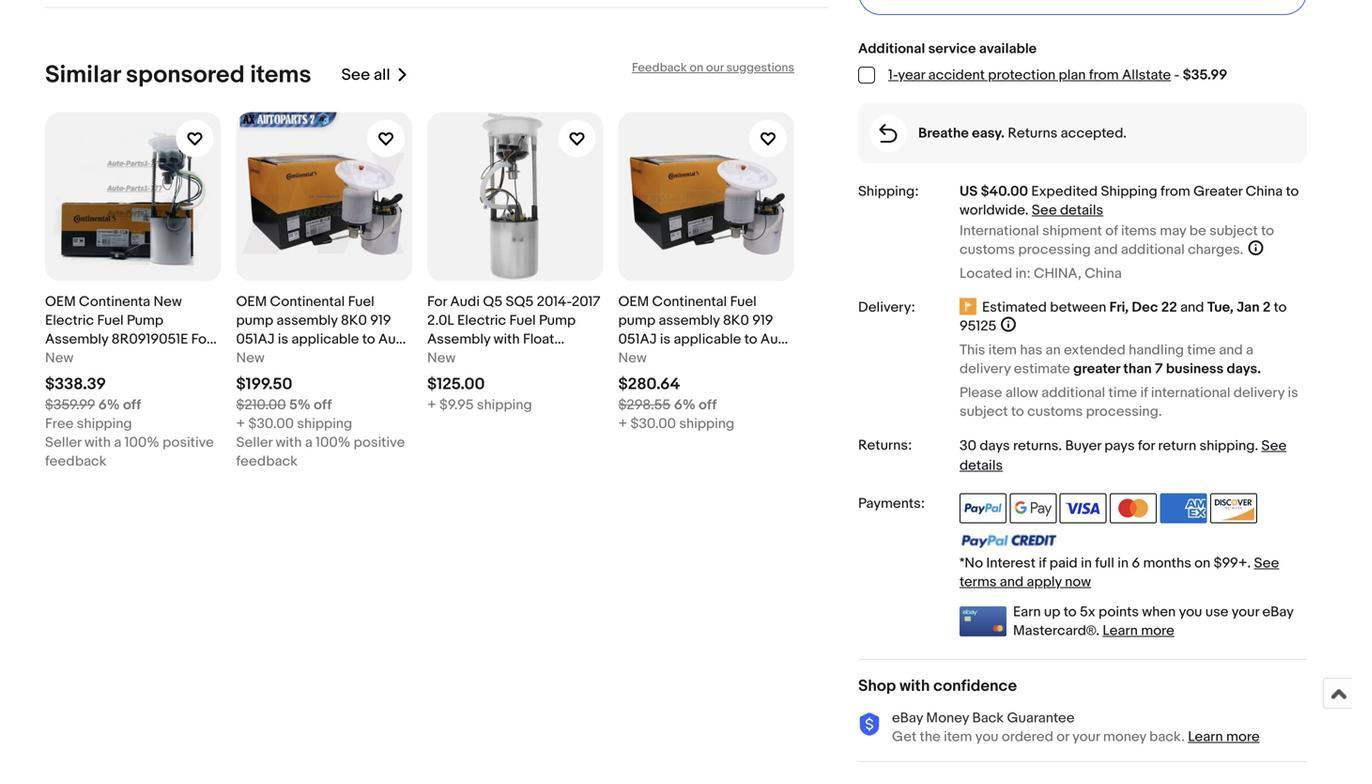 Task type: locate. For each thing, give the bounding box(es) containing it.
0 horizontal spatial a4
[[236, 350, 255, 367]]

30 days returns . buyer pays for return shipping .
[[960, 438, 1262, 455]]

a4 up "$280.64"
[[619, 350, 637, 367]]

2 $30.00 from the left
[[631, 416, 676, 433]]

returns
[[1008, 125, 1058, 142]]

pump up "$280.64"
[[619, 312, 656, 329]]

previous price $359.99 6% off text field
[[45, 396, 141, 415]]

1 horizontal spatial learn more
[[1189, 729, 1260, 746]]

on left 'our' at the top right of page
[[690, 61, 704, 75]]

in left full
[[1081, 555, 1092, 572]]

1 pump from the left
[[127, 312, 164, 329]]

1 vertical spatial more
[[1227, 729, 1260, 746]]

1 oem from the left
[[45, 294, 76, 310]]

1 vertical spatial from
[[1161, 183, 1191, 200]]

off inside the new $199.50 $210.00 5% off + $30.00 shipping seller with a 100% positive feedback
[[314, 397, 332, 414]]

seller with a 100% positive feedback text field for $338.39
[[45, 434, 221, 471]]

customs down allow at the bottom of the page
[[1028, 404, 1083, 421]]

919 for $280.64
[[753, 312, 774, 329]]

q5 inside oem continenta new electric fuel pump assembly 8r0919051e for audi q5 quattro
[[78, 350, 98, 367]]

visa image
[[1060, 494, 1107, 524]]

new inside the new $199.50 $210.00 5% off + $30.00 shipping seller with a 100% positive feedback
[[236, 350, 265, 367]]

subject inside international shipment of items may be subject to customs processing and additional charges.
[[1210, 223, 1259, 240]]

1 oem continental fuel pump assembly 8k0 919 051aj is applicable to audi a4 a5 rs4 from the left
[[236, 294, 408, 367]]

up
[[1045, 604, 1061, 621]]

$125.00 text field
[[427, 375, 485, 395]]

subject up charges.
[[1210, 223, 1259, 240]]

more right back.
[[1227, 729, 1260, 746]]

1 051aj from the left
[[236, 331, 275, 348]]

time up the processing.
[[1109, 385, 1138, 402]]

2 pump from the left
[[539, 312, 576, 329]]

from right the 'plan'
[[1090, 67, 1119, 84]]

ebay mastercard image
[[960, 607, 1007, 637]]

See all text field
[[342, 65, 390, 85]]

shipping down 5%
[[297, 416, 353, 433]]

$30.00 down $210.00
[[248, 416, 294, 433]]

0 horizontal spatial item
[[944, 729, 973, 746]]

2 horizontal spatial is
[[1288, 385, 1299, 402]]

0 vertical spatial items
[[250, 61, 311, 90]]

with down free shipping text box
[[85, 434, 111, 451]]

0 horizontal spatial subject
[[960, 404, 1008, 421]]

1 assembly from the left
[[45, 331, 108, 348]]

0 horizontal spatial q5
[[78, 350, 98, 367]]

0 horizontal spatial off
[[123, 397, 141, 414]]

1 + $30.00 shipping text field from the left
[[236, 415, 353, 434]]

new text field up the $338.39 text field
[[45, 349, 74, 368]]

if up apply
[[1039, 555, 1047, 572]]

Seller with a 100% positive feedback text field
[[45, 434, 221, 471], [236, 434, 412, 471]]

0 vertical spatial time
[[1188, 342, 1216, 359]]

shipping inside new $125.00 + $9.95 shipping
[[477, 397, 532, 414]]

a up days.
[[1247, 342, 1254, 359]]

greater
[[1194, 183, 1243, 200]]

1 919 from the left
[[370, 312, 391, 329]]

to inside please allow additional time if international delivery is subject to customs processing.
[[1012, 404, 1025, 421]]

1 assembly from the left
[[277, 312, 338, 329]]

1 vertical spatial see details link
[[960, 438, 1287, 475]]

new up $199.50 on the left
[[236, 350, 265, 367]]

2 rs4 from the left
[[661, 350, 687, 367]]

off for $338.39
[[123, 397, 141, 414]]

0 vertical spatial on
[[690, 61, 704, 75]]

a5 up $199.50 on the left
[[258, 350, 276, 367]]

8k0 up new $280.64 $298.55 6% off + $30.00 shipping
[[723, 312, 749, 329]]

new inside oem continenta new electric fuel pump assembly 8r0919051e for audi q5 quattro
[[154, 294, 182, 310]]

pump inside oem continenta new electric fuel pump assembly 8r0919051e for audi q5 quattro
[[127, 312, 164, 329]]

0 vertical spatial q5
[[483, 294, 503, 310]]

1 horizontal spatial your
[[1232, 604, 1260, 621]]

2 horizontal spatial +
[[619, 416, 628, 433]]

0 horizontal spatial .
[[1026, 202, 1029, 219]]

1 horizontal spatial continental
[[652, 294, 727, 310]]

1 vertical spatial on
[[1195, 555, 1211, 572]]

easy.
[[972, 125, 1005, 142]]

6%
[[98, 397, 120, 414], [674, 397, 696, 414]]

details inside see details
[[960, 458, 1003, 475]]

$30.00 inside new $280.64 $298.55 6% off + $30.00 shipping
[[631, 416, 676, 433]]

return
[[1159, 438, 1197, 455]]

0 horizontal spatial 100%
[[125, 434, 159, 451]]

from
[[1090, 67, 1119, 84], [1161, 183, 1191, 200]]

earn up to 5x points when you use your ebay mastercard®.
[[1014, 604, 1294, 640]]

rs4 for $280.64
[[661, 350, 687, 367]]

a
[[1247, 342, 1254, 359], [114, 434, 121, 451], [305, 434, 313, 451]]

new text field up "$280.64"
[[619, 349, 647, 368]]

8r0919051e inside oem continenta new electric fuel pump assembly 8r0919051e for audi q5 quattro
[[111, 331, 188, 348]]

and down interest
[[1000, 574, 1024, 591]]

$338.39
[[45, 375, 106, 395]]

continental up new $280.64 $298.55 6% off + $30.00 shipping
[[652, 294, 727, 310]]

1 horizontal spatial pump
[[539, 312, 576, 329]]

american express image
[[1161, 494, 1208, 524]]

1 vertical spatial with details__icon image
[[859, 714, 881, 737]]

may
[[1160, 223, 1187, 240]]

0 vertical spatial learn more link
[[1103, 623, 1175, 640]]

paid
[[1050, 555, 1078, 572]]

1 horizontal spatial 8k0
[[723, 312, 749, 329]]

earn
[[1014, 604, 1041, 621]]

expedited shipping from greater china to worldwide
[[960, 183, 1300, 219]]

+ inside the new $199.50 $210.00 5% off + $30.00 shipping seller with a 100% positive feedback
[[236, 416, 245, 433]]

1-year accident protection plan from allstate - $35.99
[[889, 67, 1228, 84]]

and down of
[[1095, 242, 1118, 258]]

051aj for $280.64
[[619, 331, 657, 348]]

2 applicable from the left
[[674, 331, 742, 348]]

051aj up $199.50 on the left
[[236, 331, 275, 348]]

1 horizontal spatial customs
[[1028, 404, 1083, 421]]

additional inside international shipment of items may be subject to customs processing and additional charges.
[[1122, 242, 1185, 258]]

2 + $30.00 shipping text field from the left
[[619, 415, 735, 434]]

2 positive from the left
[[354, 434, 405, 451]]

oem inside oem continenta new electric fuel pump assembly 8r0919051e for audi q5 quattro
[[45, 294, 76, 310]]

0 horizontal spatial is
[[278, 331, 288, 348]]

pump for $199.50
[[236, 312, 274, 329]]

q5 up the $338.39 text field
[[78, 350, 98, 367]]

0 horizontal spatial oem continental fuel pump assembly 8k0 919 051aj is applicable to audi a4 a5 rs4
[[236, 294, 408, 367]]

china down international shipment of items may be subject to customs processing and additional charges.
[[1085, 265, 1122, 282]]

1 vertical spatial time
[[1109, 385, 1138, 402]]

0 horizontal spatial time
[[1109, 385, 1138, 402]]

1 horizontal spatial learn more link
[[1189, 729, 1260, 746]]

new for $280.64
[[619, 350, 647, 367]]

1 horizontal spatial 051aj
[[619, 331, 657, 348]]

if down than
[[1141, 385, 1148, 402]]

. see details
[[1026, 202, 1104, 219]]

see terms and apply now
[[960, 555, 1280, 591]]

0 horizontal spatial +
[[236, 416, 245, 433]]

1 horizontal spatial more
[[1227, 729, 1260, 746]]

located in: china, china
[[960, 265, 1122, 282]]

see terms and apply now link
[[960, 555, 1280, 591]]

points
[[1099, 604, 1140, 621]]

on left $99+.
[[1195, 555, 1211, 572]]

1 horizontal spatial additional
[[1122, 242, 1185, 258]]

plan
[[1059, 67, 1086, 84]]

$338.39 text field
[[45, 375, 106, 395]]

Free shipping text field
[[45, 415, 132, 434]]

0 horizontal spatial more
[[1142, 623, 1175, 640]]

2 a4 from the left
[[619, 350, 637, 367]]

0 horizontal spatial for
[[191, 331, 211, 348]]

for
[[1138, 438, 1155, 455]]

learn right back.
[[1189, 729, 1224, 746]]

2 919 from the left
[[753, 312, 774, 329]]

delivery down the this
[[960, 361, 1011, 378]]

china right "greater"
[[1246, 183, 1283, 200]]

1 8k0 from the left
[[341, 312, 367, 329]]

8k0
[[341, 312, 367, 329], [723, 312, 749, 329]]

1 a5 from the left
[[258, 350, 276, 367]]

learn more down points at the right bottom
[[1103, 623, 1175, 640]]

2 8k0 from the left
[[723, 312, 749, 329]]

see inside see terms and apply now
[[1255, 555, 1280, 572]]

item
[[989, 342, 1017, 359], [944, 729, 973, 746]]

1 $30.00 from the left
[[248, 416, 294, 433]]

with details__icon image left the get
[[859, 714, 881, 737]]

0 horizontal spatial 051aj
[[236, 331, 275, 348]]

0 vertical spatial your
[[1232, 604, 1260, 621]]

a5 for $280.64
[[640, 350, 658, 367]]

1 a4 from the left
[[236, 350, 255, 367]]

shop
[[859, 677, 897, 696]]

2 off from the left
[[314, 397, 332, 414]]

1 positive from the left
[[163, 434, 214, 451]]

between
[[1051, 299, 1107, 316]]

year
[[898, 67, 926, 84]]

accident
[[929, 67, 985, 84]]

1 horizontal spatial electric
[[458, 312, 506, 329]]

learn down points at the right bottom
[[1103, 623, 1138, 640]]

when
[[1143, 604, 1176, 621]]

feedback
[[632, 61, 687, 75]]

1 vertical spatial delivery
[[1234, 385, 1285, 402]]

+ left $9.95
[[427, 397, 437, 414]]

master card image
[[1110, 494, 1157, 524]]

is
[[278, 331, 288, 348], [660, 331, 671, 348], [1288, 385, 1299, 402]]

assembly for $280.64
[[659, 312, 720, 329]]

pump down continenta on the top of the page
[[127, 312, 164, 329]]

0 horizontal spatial $30.00
[[248, 416, 294, 433]]

1 horizontal spatial if
[[1141, 385, 1148, 402]]

1 horizontal spatial ebay
[[1263, 604, 1294, 621]]

New text field
[[45, 349, 74, 368], [236, 349, 265, 368], [427, 349, 456, 368], [619, 349, 647, 368]]

from up may
[[1161, 183, 1191, 200]]

+ down $298.55
[[619, 416, 628, 433]]

+
[[427, 397, 437, 414], [236, 416, 245, 433], [619, 416, 628, 433]]

0 vertical spatial with details__icon image
[[880, 124, 898, 143]]

with down previous price $210.00 5% off text field
[[276, 434, 302, 451]]

feedback down $210.00
[[236, 453, 298, 470]]

0 horizontal spatial your
[[1073, 729, 1101, 746]]

1 horizontal spatial rs4
[[661, 350, 687, 367]]

ebay inside earn up to 5x points when you use your ebay mastercard®.
[[1263, 604, 1294, 621]]

months
[[1144, 555, 1192, 572]]

a inside the new $338.39 $359.99 6% off free shipping seller with a 100% positive feedback
[[114, 434, 121, 451]]

additional
[[1122, 242, 1185, 258], [1042, 385, 1106, 402]]

1 horizontal spatial a
[[305, 434, 313, 451]]

+ inside new $125.00 + $9.95 shipping
[[427, 397, 437, 414]]

a4 up $199.50 on the left
[[236, 350, 255, 367]]

electric right 2.0l
[[458, 312, 506, 329]]

+ inside new $280.64 $298.55 6% off + $30.00 shipping
[[619, 416, 628, 433]]

this
[[960, 342, 986, 359]]

see inside see details
[[1262, 438, 1287, 455]]

0 vertical spatial subject
[[1210, 223, 1259, 240]]

china
[[1246, 183, 1283, 200], [1085, 265, 1122, 282]]

1 continental from the left
[[270, 294, 345, 310]]

off right $298.55
[[699, 397, 717, 414]]

1 vertical spatial items
[[1122, 223, 1157, 240]]

a4 for $280.64
[[619, 350, 637, 367]]

8r0919051e
[[111, 331, 188, 348], [427, 350, 504, 367]]

item left has
[[989, 342, 1017, 359]]

1 horizontal spatial feedback
[[236, 453, 298, 470]]

1 new text field from the left
[[45, 349, 74, 368]]

new up '$125.00' text box on the left of the page
[[427, 350, 456, 367]]

051aj up the $280.64 text box
[[619, 331, 657, 348]]

$30.00 for $280.64
[[631, 416, 676, 433]]

pump up $199.50 on the left
[[236, 312, 274, 329]]

.
[[1026, 202, 1029, 219], [1059, 438, 1063, 455], [1255, 438, 1259, 455]]

new inside new $280.64 $298.55 6% off + $30.00 shipping
[[619, 350, 647, 367]]

oem continental fuel pump assembly 8k0 919 051aj is applicable to audi a4 a5 rs4 for $199.50
[[236, 294, 408, 367]]

with details__icon image for ebay money back guarantee
[[859, 714, 881, 737]]

assembly down 2.0l
[[427, 331, 491, 348]]

8r0919051e up quattro
[[111, 331, 188, 348]]

applicable up 5%
[[292, 331, 359, 348]]

and right 22
[[1181, 299, 1205, 316]]

a5 up "$280.64"
[[640, 350, 658, 367]]

customs down international
[[960, 242, 1016, 258]]

q5 left sq5
[[483, 294, 503, 310]]

100%
[[125, 434, 159, 451], [316, 434, 351, 451]]

1 horizontal spatial seller with a 100% positive feedback text field
[[236, 434, 412, 471]]

0 vertical spatial ebay
[[1263, 604, 1294, 621]]

6% up free shipping text box
[[98, 397, 120, 414]]

6% inside new $280.64 $298.55 6% off + $30.00 shipping
[[674, 397, 696, 414]]

shipping right $9.95
[[477, 397, 532, 414]]

2 electric from the left
[[458, 312, 506, 329]]

time up business
[[1188, 342, 1216, 359]]

1 horizontal spatial 100%
[[316, 434, 351, 451]]

2 continental from the left
[[652, 294, 727, 310]]

a down 5%
[[305, 434, 313, 451]]

international
[[960, 223, 1040, 240]]

seller with a 100% positive feedback text field down previous price $359.99 6% off text field on the left of page
[[45, 434, 221, 471]]

new text field up $199.50 on the left
[[236, 349, 265, 368]]

positive inside the new $338.39 $359.99 6% off free shipping seller with a 100% positive feedback
[[163, 434, 214, 451]]

1 vertical spatial additional
[[1042, 385, 1106, 402]]

electric inside oem continenta new electric fuel pump assembly 8r0919051e for audi q5 quattro
[[45, 312, 94, 329]]

2 new text field from the left
[[236, 349, 265, 368]]

assembly up $199.50 on the left
[[277, 312, 338, 329]]

breathe
[[919, 125, 969, 142]]

2 6% from the left
[[674, 397, 696, 414]]

1 horizontal spatial subject
[[1210, 223, 1259, 240]]

0 horizontal spatial seller with a 100% positive feedback text field
[[45, 434, 221, 471]]

to inside expedited shipping from greater china to worldwide
[[1287, 183, 1300, 200]]

customs
[[960, 242, 1016, 258], [1028, 404, 1083, 421]]

oem continental fuel pump assembly 8k0 919 051aj is applicable to audi a4 a5 rs4 for $280.64
[[619, 294, 791, 367]]

seller down 'free'
[[45, 434, 81, 451]]

returns
[[1014, 438, 1059, 455]]

items left the see all text field
[[250, 61, 311, 90]]

0 horizontal spatial details
[[960, 458, 1003, 475]]

1 horizontal spatial 6%
[[674, 397, 696, 414]]

1 horizontal spatial china
[[1246, 183, 1283, 200]]

similar
[[45, 61, 121, 90]]

$30.00 inside the new $199.50 $210.00 5% off + $30.00 shipping seller with a 100% positive feedback
[[248, 416, 294, 433]]

apply
[[1027, 574, 1062, 591]]

1 horizontal spatial q5
[[483, 294, 503, 310]]

0 horizontal spatial feedback
[[45, 453, 107, 470]]

learn more link down points at the right bottom
[[1103, 623, 1175, 640]]

0 vertical spatial from
[[1090, 67, 1119, 84]]

1 off from the left
[[123, 397, 141, 414]]

new inside the new $338.39 $359.99 6% off free shipping seller with a 100% positive feedback
[[45, 350, 74, 367]]

pump down 2014-
[[539, 312, 576, 329]]

paypal image
[[960, 494, 1007, 524]]

additional inside please allow additional time if international delivery is subject to customs processing.
[[1042, 385, 1106, 402]]

1 rs4 from the left
[[279, 350, 305, 367]]

0 horizontal spatial additional
[[1042, 385, 1106, 402]]

off inside the new $338.39 $359.99 6% off free shipping seller with a 100% positive feedback
[[123, 397, 141, 414]]

new text field up '$125.00' text box on the left of the page
[[427, 349, 456, 368]]

2 oem continental fuel pump assembly 8k0 919 051aj is applicable to audi a4 a5 rs4 from the left
[[619, 294, 791, 367]]

oem continental fuel pump assembly 8k0 919 051aj is applicable to audi a4 a5 rs4 up the $280.64 text box
[[619, 294, 791, 367]]

0 vertical spatial delivery
[[960, 361, 1011, 378]]

subject down the please
[[960, 404, 1008, 421]]

rs4 up $199.50 on the left
[[279, 350, 305, 367]]

1 vertical spatial if
[[1039, 555, 1047, 572]]

2 in from the left
[[1118, 555, 1129, 572]]

assembly up new $280.64 $298.55 6% off + $30.00 shipping
[[659, 312, 720, 329]]

2 seller with a 100% positive feedback text field from the left
[[236, 434, 412, 471]]

6% inside the new $338.39 $359.99 6% off free shipping seller with a 100% positive feedback
[[98, 397, 120, 414]]

now
[[1065, 574, 1092, 591]]

+ down $210.00
[[236, 416, 245, 433]]

+ for $280.64
[[619, 416, 628, 433]]

our
[[706, 61, 724, 75]]

0 horizontal spatial pump
[[236, 312, 274, 329]]

new for $338.39
[[45, 350, 74, 367]]

2 051aj from the left
[[619, 331, 657, 348]]

2 feedback from the left
[[236, 453, 298, 470]]

feedback on our suggestions link
[[632, 61, 795, 75]]

items right of
[[1122, 223, 1157, 240]]

pump inside for audi q5 sq5 2014-2017 2.0l electric fuel pump assembly with float 8r0919051e
[[539, 312, 576, 329]]

0 vertical spatial china
[[1246, 183, 1283, 200]]

a4 for $199.50
[[236, 350, 255, 367]]

1 horizontal spatial time
[[1188, 342, 1216, 359]]

2 a5 from the left
[[640, 350, 658, 367]]

with left the "float"
[[494, 331, 520, 348]]

a down free shipping text box
[[114, 434, 121, 451]]

oem for $338.39
[[45, 294, 76, 310]]

subject
[[1210, 223, 1259, 240], [960, 404, 1008, 421]]

$99+.
[[1214, 555, 1251, 572]]

1 feedback from the left
[[45, 453, 107, 470]]

3 off from the left
[[699, 397, 717, 414]]

8r0919051e inside for audi q5 sq5 2014-2017 2.0l electric fuel pump assembly with float 8r0919051e
[[427, 350, 504, 367]]

delivery:
[[859, 299, 916, 316]]

and up days.
[[1220, 342, 1243, 359]]

additional down greater
[[1042, 385, 1106, 402]]

shipping
[[477, 397, 532, 414], [77, 416, 132, 433], [297, 416, 353, 433], [680, 416, 735, 433], [1200, 438, 1255, 455]]

6% for $280.64
[[674, 397, 696, 414]]

3 new text field from the left
[[427, 349, 456, 368]]

electric
[[45, 312, 94, 329], [458, 312, 506, 329]]

fri,
[[1110, 299, 1129, 316]]

0 horizontal spatial on
[[690, 61, 704, 75]]

oem
[[45, 294, 76, 310], [236, 294, 267, 310], [619, 294, 649, 310]]

with details__icon image
[[880, 124, 898, 143], [859, 714, 881, 737]]

. up discover image
[[1255, 438, 1259, 455]]

1 vertical spatial ebay
[[892, 710, 923, 727]]

1 horizontal spatial from
[[1161, 183, 1191, 200]]

2 oem from the left
[[236, 294, 267, 310]]

confidence
[[934, 677, 1018, 696]]

in left 6
[[1118, 555, 1129, 572]]

a inside this item has an extended handling time and a delivery estimate
[[1247, 342, 1254, 359]]

learn more right back.
[[1189, 729, 1260, 746]]

6% right $298.55
[[674, 397, 696, 414]]

on
[[690, 61, 704, 75], [1195, 555, 1211, 572]]

ebay right use
[[1263, 604, 1294, 621]]

0 horizontal spatial rs4
[[279, 350, 305, 367]]

. left buyer on the right
[[1059, 438, 1063, 455]]

1 vertical spatial you
[[976, 729, 999, 746]]

1 horizontal spatial .
[[1059, 438, 1063, 455]]

0 vertical spatial learn
[[1103, 623, 1138, 640]]

delivery
[[960, 361, 1011, 378], [1234, 385, 1285, 402]]

1 seller from the left
[[45, 434, 81, 451]]

$280.64 text field
[[619, 375, 681, 395]]

see for see details
[[1262, 438, 1287, 455]]

assembly for $199.50
[[277, 312, 338, 329]]

0 horizontal spatial customs
[[960, 242, 1016, 258]]

from inside expedited shipping from greater china to worldwide
[[1161, 183, 1191, 200]]

shipping inside the new $199.50 $210.00 5% off + $30.00 shipping seller with a 100% positive feedback
[[297, 416, 353, 433]]

delivery inside please allow additional time if international delivery is subject to customs processing.
[[1234, 385, 1285, 402]]

1 horizontal spatial in
[[1118, 555, 1129, 572]]

customs inside international shipment of items may be subject to customs processing and additional charges.
[[960, 242, 1016, 258]]

+ $9.95 shipping text field
[[427, 396, 532, 415]]

051aj
[[236, 331, 275, 348], [619, 331, 657, 348]]

you down back at bottom
[[976, 729, 999, 746]]

item down money
[[944, 729, 973, 746]]

seller with a 100% positive feedback text field down 5%
[[236, 434, 412, 471]]

shipping down previous price $298.55 6% off text box
[[680, 416, 735, 433]]

applicable up new $280.64 $298.55 6% off + $30.00 shipping
[[674, 331, 742, 348]]

shipping inside new $280.64 $298.55 6% off + $30.00 shipping
[[680, 416, 735, 433]]

4 new text field from the left
[[619, 349, 647, 368]]

2 horizontal spatial off
[[699, 397, 717, 414]]

1 horizontal spatial oem continental fuel pump assembly 8k0 919 051aj is applicable to audi a4 a5 rs4
[[619, 294, 791, 367]]

audi
[[450, 294, 480, 310], [379, 331, 408, 348], [761, 331, 791, 348], [45, 350, 75, 367]]

charges.
[[1188, 242, 1244, 258]]

+ $30.00 shipping text field for $199.50
[[236, 415, 353, 434]]

and inside this item has an extended handling time and a delivery estimate
[[1220, 342, 1243, 359]]

0 horizontal spatial 8r0919051e
[[111, 331, 188, 348]]

rs4 up the $280.64 text box
[[661, 350, 687, 367]]

expedited
[[1032, 183, 1098, 200]]

ebay up the get
[[892, 710, 923, 727]]

+ $30.00 shipping text field
[[236, 415, 353, 434], [619, 415, 735, 434]]

additional down may
[[1122, 242, 1185, 258]]

0 horizontal spatial seller
[[45, 434, 81, 451]]

oem left continenta on the top of the page
[[45, 294, 76, 310]]

2 seller from the left
[[236, 434, 273, 451]]

back
[[973, 710, 1004, 727]]

oem up $199.50 on the left
[[236, 294, 267, 310]]

1 horizontal spatial + $30.00 shipping text field
[[619, 415, 735, 434]]

delivery alert flag image
[[960, 298, 983, 317]]

8k0 left 2.0l
[[341, 312, 367, 329]]

all
[[374, 65, 390, 85]]

1 pump from the left
[[236, 312, 274, 329]]

1 horizontal spatial delivery
[[1234, 385, 1285, 402]]

0 horizontal spatial continental
[[270, 294, 345, 310]]

0 horizontal spatial 919
[[370, 312, 391, 329]]

1 vertical spatial china
[[1085, 265, 1122, 282]]

off up free shipping text box
[[123, 397, 141, 414]]

+ $30.00 shipping text field down $298.55
[[619, 415, 735, 434]]

1 electric from the left
[[45, 312, 94, 329]]

2 pump from the left
[[619, 312, 656, 329]]

continental up $199.50 on the left
[[270, 294, 345, 310]]

0 vertical spatial customs
[[960, 242, 1016, 258]]

2 assembly from the left
[[659, 312, 720, 329]]

1 100% from the left
[[125, 434, 159, 451]]

with details__icon image left the breathe
[[880, 124, 898, 143]]

$30.00 for $199.50
[[248, 416, 294, 433]]

feedback inside the new $199.50 $210.00 5% off + $30.00 shipping seller with a 100% positive feedback
[[236, 453, 298, 470]]

delivery inside this item has an extended handling time and a delivery estimate
[[960, 361, 1011, 378]]

1 applicable from the left
[[292, 331, 359, 348]]

2 assembly from the left
[[427, 331, 491, 348]]

oem continental fuel pump assembly 8k0 919 051aj is applicable to audi a4 a5 rs4 up 5%
[[236, 294, 408, 367]]

100% down previous price $210.00 5% off text field
[[316, 434, 351, 451]]

1 seller with a 100% positive feedback text field from the left
[[45, 434, 221, 471]]

1 6% from the left
[[98, 397, 120, 414]]

1 horizontal spatial for
[[427, 294, 447, 310]]

returns:
[[859, 438, 912, 454]]

and
[[1095, 242, 1118, 258], [1181, 299, 1205, 316], [1220, 342, 1243, 359], [1000, 574, 1024, 591]]

and inside see terms and apply now
[[1000, 574, 1024, 591]]

0 vertical spatial additional
[[1122, 242, 1185, 258]]

handling
[[1129, 342, 1185, 359]]

us $40.00
[[960, 183, 1029, 200]]

1 vertical spatial for
[[191, 331, 211, 348]]

guarantee
[[1007, 710, 1075, 727]]

0 horizontal spatial 8k0
[[341, 312, 367, 329]]

learn
[[1103, 623, 1138, 640], [1189, 729, 1224, 746]]

1 vertical spatial q5
[[78, 350, 98, 367]]

*no
[[960, 555, 984, 572]]

new for $125.00
[[427, 350, 456, 367]]

for inside for audi q5 sq5 2014-2017 2.0l electric fuel pump assembly with float 8r0919051e
[[427, 294, 447, 310]]

1 vertical spatial 8r0919051e
[[427, 350, 504, 367]]

0 vertical spatial you
[[1180, 604, 1203, 621]]

2 100% from the left
[[316, 434, 351, 451]]

pump
[[127, 312, 164, 329], [539, 312, 576, 329]]

new inside new $125.00 + $9.95 shipping
[[427, 350, 456, 367]]

0 horizontal spatial a5
[[258, 350, 276, 367]]

new text field for $199.50
[[236, 349, 265, 368]]

new right continenta on the top of the page
[[154, 294, 182, 310]]

rs4
[[279, 350, 305, 367], [661, 350, 687, 367]]

0 horizontal spatial items
[[250, 61, 311, 90]]



Task type: vqa. For each thing, say whether or not it's contained in the screenshot.
Direct from New Balance Item sold directly by the brand.
no



Task type: describe. For each thing, give the bounding box(es) containing it.
see for see terms and apply now
[[1255, 555, 1280, 572]]

please allow additional time if international delivery is subject to customs processing.
[[960, 385, 1299, 421]]

with inside the new $338.39 $359.99 6% off free shipping seller with a 100% positive feedback
[[85, 434, 111, 451]]

new for $199.50
[[236, 350, 265, 367]]

1 vertical spatial learn more link
[[1189, 729, 1260, 746]]

rs4 for $199.50
[[279, 350, 305, 367]]

oem for $199.50
[[236, 294, 267, 310]]

0 horizontal spatial learn more link
[[1103, 623, 1175, 640]]

allstate
[[1123, 67, 1172, 84]]

has
[[1021, 342, 1043, 359]]

fuel inside oem continenta new electric fuel pump assembly 8r0919051e for audi q5 quattro
[[97, 312, 124, 329]]

customs inside please allow additional time if international delivery is subject to customs processing.
[[1028, 404, 1083, 421]]

1 vertical spatial item
[[944, 729, 973, 746]]

or
[[1057, 729, 1070, 746]]

$40.00
[[981, 183, 1029, 200]]

-
[[1175, 67, 1180, 84]]

see details
[[960, 438, 1287, 475]]

with details__icon image for breathe easy.
[[880, 124, 898, 143]]

us
[[960, 183, 978, 200]]

shipping:
[[859, 183, 919, 200]]

processing
[[1019, 242, 1091, 258]]

service
[[929, 40, 976, 57]]

time inside this item has an extended handling time and a delivery estimate
[[1188, 342, 1216, 359]]

with right shop
[[900, 677, 930, 696]]

mastercard®.
[[1014, 623, 1100, 640]]

new $280.64 $298.55 6% off + $30.00 shipping
[[619, 350, 735, 433]]

of
[[1106, 223, 1119, 240]]

electric inside for audi q5 sq5 2014-2017 2.0l electric fuel pump assembly with float 8r0919051e
[[458, 312, 506, 329]]

similar sponsored items
[[45, 61, 311, 90]]

allow
[[1006, 385, 1039, 402]]

$298.55
[[619, 397, 671, 414]]

*no interest if paid in full in 6 months on $99+.
[[960, 555, 1255, 572]]

0 horizontal spatial china
[[1085, 265, 1122, 282]]

business
[[1167, 361, 1224, 378]]

dec
[[1132, 299, 1159, 316]]

30
[[960, 438, 977, 455]]

6
[[1132, 555, 1141, 572]]

see all
[[342, 65, 390, 85]]

the
[[920, 729, 941, 746]]

back.
[[1150, 729, 1185, 746]]

applicable for $199.50
[[292, 331, 359, 348]]

q5 inside for audi q5 sq5 2014-2017 2.0l electric fuel pump assembly with float 8r0919051e
[[483, 294, 503, 310]]

pump for $280.64
[[619, 312, 656, 329]]

china,
[[1034, 265, 1082, 282]]

located
[[960, 265, 1013, 282]]

95125
[[960, 318, 997, 335]]

than
[[1124, 361, 1152, 378]]

an
[[1046, 342, 1061, 359]]

tue,
[[1208, 299, 1234, 316]]

see for see all
[[342, 65, 370, 85]]

2014-
[[537, 294, 572, 310]]

audi inside oem continenta new electric fuel pump assembly 8r0919051e for audi q5 quattro
[[45, 350, 75, 367]]

$359.99
[[45, 397, 95, 414]]

if inside please allow additional time if international delivery is subject to customs processing.
[[1141, 385, 1148, 402]]

new text field for $338.39
[[45, 349, 74, 368]]

previous price $210.00 5% off text field
[[236, 396, 332, 415]]

for inside oem continenta new electric fuel pump assembly 8r0919051e for audi q5 quattro
[[191, 331, 211, 348]]

continental for $280.64
[[652, 294, 727, 310]]

2
[[1263, 299, 1271, 316]]

2 horizontal spatial .
[[1255, 438, 1259, 455]]

feedback on our suggestions
[[632, 61, 795, 75]]

new $125.00 + $9.95 shipping
[[427, 350, 532, 414]]

sq5
[[506, 294, 534, 310]]

ordered
[[1002, 729, 1054, 746]]

8k0 for $199.50
[[341, 312, 367, 329]]

accepted.
[[1061, 125, 1127, 142]]

shipment
[[1043, 223, 1103, 240]]

money
[[927, 710, 970, 727]]

sponsored
[[126, 61, 245, 90]]

a inside the new $199.50 $210.00 5% off + $30.00 shipping seller with a 100% positive feedback
[[305, 434, 313, 451]]

buyer
[[1066, 438, 1102, 455]]

get the item you ordered or your money back.
[[892, 729, 1185, 746]]

free
[[45, 416, 74, 433]]

float
[[523, 331, 555, 348]]

919 for $199.50
[[370, 312, 391, 329]]

is for $199.50
[[278, 331, 288, 348]]

audi inside for audi q5 sq5 2014-2017 2.0l electric fuel pump assembly with float 8r0919051e
[[450, 294, 480, 310]]

previous price $298.55 6% off text field
[[619, 396, 717, 415]]

$125.00
[[427, 375, 485, 395]]

8k0 for $280.64
[[723, 312, 749, 329]]

and inside international shipment of items may be subject to customs processing and additional charges.
[[1095, 242, 1118, 258]]

estimate
[[1014, 361, 1071, 378]]

0 vertical spatial see details link
[[1032, 202, 1104, 219]]

0 vertical spatial learn more
[[1103, 623, 1175, 640]]

1 vertical spatial learn
[[1189, 729, 1224, 746]]

breathe easy. returns accepted.
[[919, 125, 1127, 142]]

with inside the new $199.50 $210.00 5% off + $30.00 shipping seller with a 100% positive feedback
[[276, 434, 302, 451]]

3 oem from the left
[[619, 294, 649, 310]]

international shipment of items may be subject to customs processing and additional charges.
[[960, 223, 1275, 258]]

+ for $199.50
[[236, 416, 245, 433]]

100% inside the new $338.39 $359.99 6% off free shipping seller with a 100% positive feedback
[[125, 434, 159, 451]]

$199.50
[[236, 375, 293, 395]]

and inside estimated between fri, dec 22 and tue, jan 2 to 95125
[[1181, 299, 1205, 316]]

+ $30.00 shipping text field for $280.64
[[619, 415, 735, 434]]

your inside earn up to 5x points when you use your ebay mastercard®.
[[1232, 604, 1260, 621]]

6% for $338.39
[[98, 397, 120, 414]]

applicable for $280.64
[[674, 331, 742, 348]]

jan
[[1237, 299, 1260, 316]]

paypal credit image
[[960, 534, 1058, 549]]

$280.64
[[619, 375, 681, 395]]

worldwide
[[960, 202, 1026, 219]]

1 vertical spatial learn more
[[1189, 729, 1260, 746]]

0 horizontal spatial you
[[976, 729, 999, 746]]

seller inside the new $338.39 $359.99 6% off free shipping seller with a 100% positive feedback
[[45, 434, 81, 451]]

0 horizontal spatial ebay
[[892, 710, 923, 727]]

full
[[1096, 555, 1115, 572]]

assembly inside oem continenta new electric fuel pump assembly 8r0919051e for audi q5 quattro
[[45, 331, 108, 348]]

see all link
[[342, 61, 409, 90]]

additional service available
[[859, 40, 1037, 57]]

seller inside the new $199.50 $210.00 5% off + $30.00 shipping seller with a 100% positive feedback
[[236, 434, 273, 451]]

items inside international shipment of items may be subject to customs processing and additional charges.
[[1122, 223, 1157, 240]]

feedback inside the new $338.39 $359.99 6% off free shipping seller with a 100% positive feedback
[[45, 453, 107, 470]]

new $338.39 $359.99 6% off free shipping seller with a 100% positive feedback
[[45, 350, 217, 470]]

be
[[1190, 223, 1207, 240]]

with inside for audi q5 sq5 2014-2017 2.0l electric fuel pump assembly with float 8r0919051e
[[494, 331, 520, 348]]

subject inside please allow additional time if international delivery is subject to customs processing.
[[960, 404, 1008, 421]]

051aj for $199.50
[[236, 331, 275, 348]]

continental for $199.50
[[270, 294, 345, 310]]

1 in from the left
[[1081, 555, 1092, 572]]

discover image
[[1211, 494, 1258, 524]]

shipping inside the new $338.39 $359.99 6% off free shipping seller with a 100% positive feedback
[[77, 416, 132, 433]]

continenta
[[79, 294, 150, 310]]

to inside international shipment of items may be subject to customs processing and additional charges.
[[1262, 223, 1275, 240]]

to inside estimated between fri, dec 22 and tue, jan 2 to 95125
[[1274, 299, 1287, 316]]

$9.95
[[440, 397, 474, 414]]

new text field for $125.00
[[427, 349, 456, 368]]

to inside earn up to 5x points when you use your ebay mastercard®.
[[1064, 604, 1077, 621]]

$210.00
[[236, 397, 286, 414]]

2.0l
[[427, 312, 454, 329]]

fuel inside for audi q5 sq5 2014-2017 2.0l electric fuel pump assembly with float 8r0919051e
[[510, 312, 536, 329]]

get
[[892, 729, 917, 746]]

time inside please allow additional time if international delivery is subject to customs processing.
[[1109, 385, 1138, 402]]

extended
[[1064, 342, 1126, 359]]

1 horizontal spatial on
[[1195, 555, 1211, 572]]

shop with confidence
[[859, 677, 1018, 696]]

assembly inside for audi q5 sq5 2014-2017 2.0l electric fuel pump assembly with float 8r0919051e
[[427, 331, 491, 348]]

new text field for $280.64
[[619, 349, 647, 368]]

greater
[[1074, 361, 1121, 378]]

$199.50 text field
[[236, 375, 293, 395]]

1-
[[889, 67, 898, 84]]

is inside please allow additional time if international delivery is subject to customs processing.
[[1288, 385, 1299, 402]]

seller with a 100% positive feedback text field for $199.50
[[236, 434, 412, 471]]

0 vertical spatial details
[[1061, 202, 1104, 219]]

google pay image
[[1010, 494, 1057, 524]]

processing.
[[1086, 404, 1163, 421]]

2017
[[572, 294, 601, 310]]

you inside earn up to 5x points when you use your ebay mastercard®.
[[1180, 604, 1203, 621]]

positive inside the new $199.50 $210.00 5% off + $30.00 shipping seller with a 100% positive feedback
[[354, 434, 405, 451]]

ebay money back guarantee
[[892, 710, 1075, 727]]

days.
[[1227, 361, 1262, 378]]

$35.99
[[1183, 67, 1228, 84]]

off inside new $280.64 $298.55 6% off + $30.00 shipping
[[699, 397, 717, 414]]

is for $280.64
[[660, 331, 671, 348]]

item inside this item has an extended handling time and a delivery estimate
[[989, 342, 1017, 359]]

for audi q5 sq5 2014-2017 2.0l electric fuel pump assembly with float 8r0919051e
[[427, 294, 601, 367]]

additional
[[859, 40, 926, 57]]

oem continenta new electric fuel pump assembly 8r0919051e for audi q5 quattro
[[45, 294, 211, 367]]

payments:
[[859, 496, 925, 513]]

a5 for $199.50
[[258, 350, 276, 367]]

shipping right return
[[1200, 438, 1255, 455]]

100% inside the new $199.50 $210.00 5% off + $30.00 shipping seller with a 100% positive feedback
[[316, 434, 351, 451]]

off for $199.50
[[314, 397, 332, 414]]

china inside expedited shipping from greater china to worldwide
[[1246, 183, 1283, 200]]

pays
[[1105, 438, 1135, 455]]

1 vertical spatial your
[[1073, 729, 1101, 746]]

estimated between fri, dec 22 and tue, jan 2 to 95125
[[960, 299, 1287, 335]]



